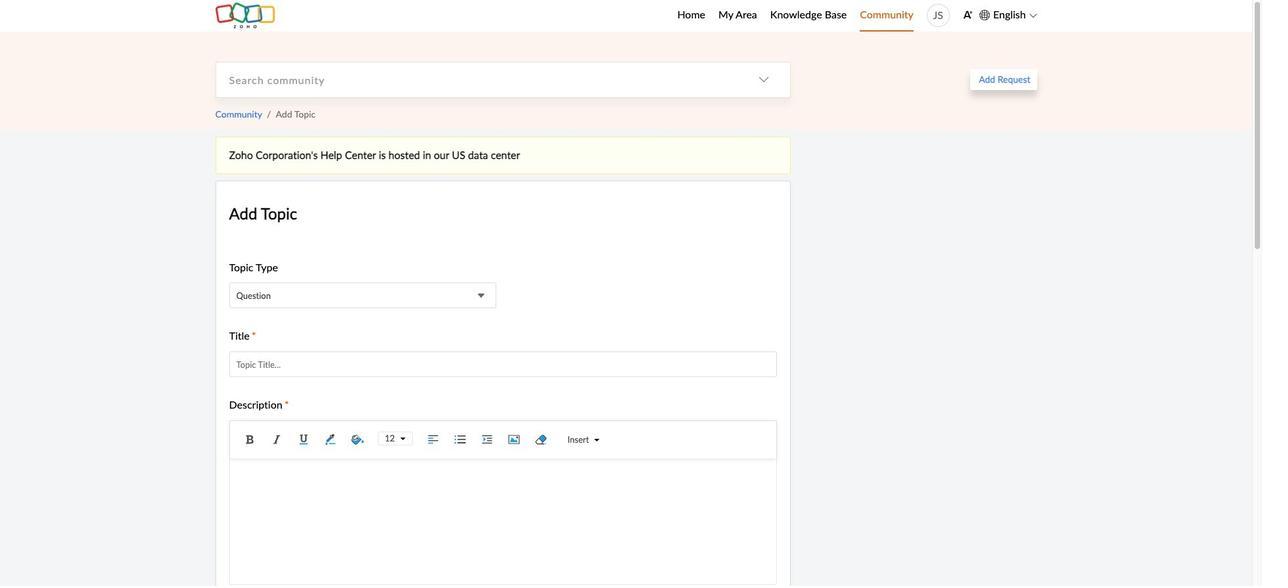Task type: describe. For each thing, give the bounding box(es) containing it.
insert image image
[[504, 430, 524, 449]]

user preference image
[[963, 10, 973, 20]]

font color image
[[320, 430, 340, 449]]

clear formatting image
[[531, 430, 551, 449]]

align image
[[423, 430, 443, 449]]

font size image
[[395, 436, 405, 441]]

lists image
[[450, 430, 470, 449]]

choose category element
[[737, 62, 790, 97]]

Topic Title... field
[[229, 351, 777, 377]]

background color image
[[347, 430, 367, 449]]

italic (ctrl+i) image
[[267, 430, 286, 449]]

topic type element
[[229, 283, 496, 309]]



Task type: vqa. For each thing, say whether or not it's contained in the screenshot.
Search articles field
no



Task type: locate. For each thing, give the bounding box(es) containing it.
Search community  field
[[216, 62, 737, 97]]

bold (ctrl+b) image
[[240, 430, 259, 449]]

underline (ctrl+u) image
[[294, 430, 313, 449]]

insert options image
[[589, 438, 600, 443]]

indent image
[[477, 430, 497, 449]]

choose languages element
[[979, 7, 1037, 23]]

choose category image
[[758, 74, 769, 85]]

user preference element
[[963, 6, 973, 26]]



